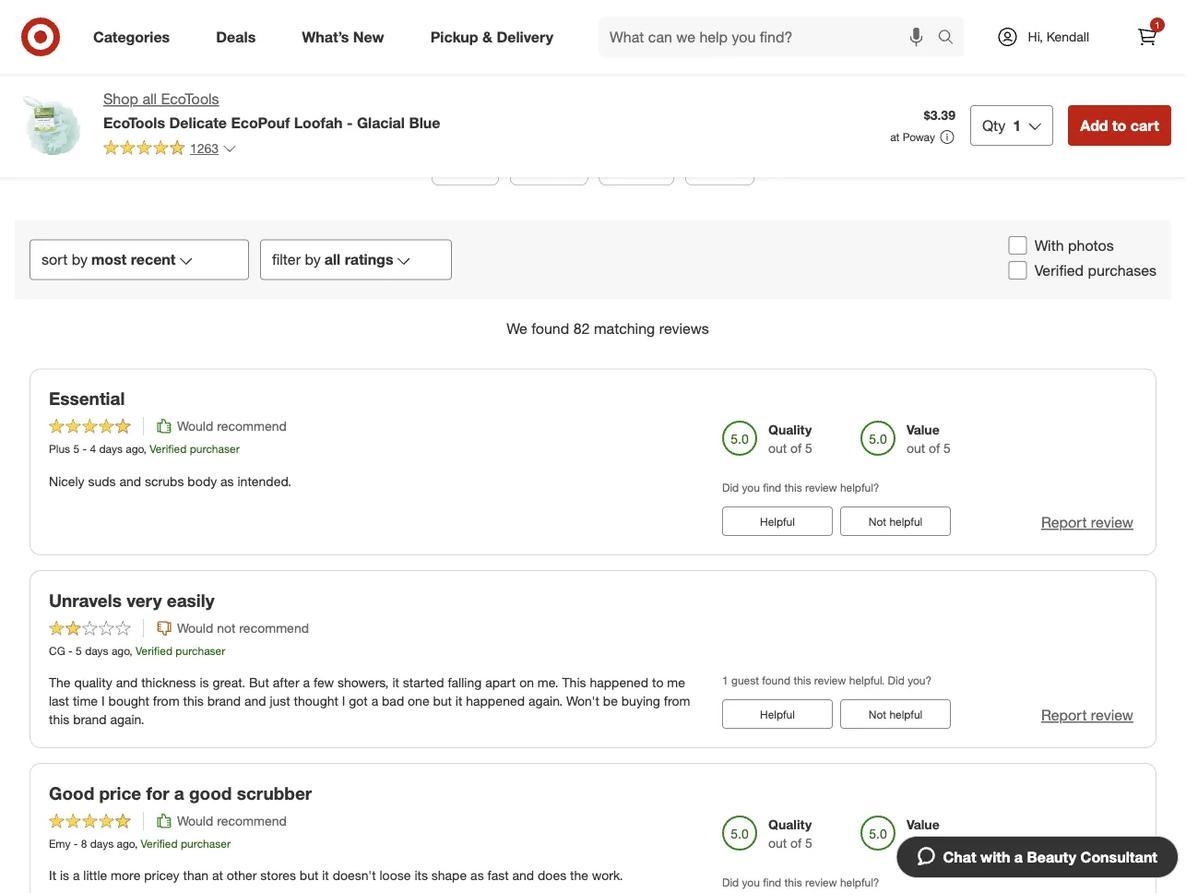 Task type: vqa. For each thing, say whether or not it's contained in the screenshot.
AGO
yes



Task type: locate. For each thing, give the bounding box(es) containing it.
0 vertical spatial as
[[221, 473, 234, 489]]

last
[[49, 693, 69, 709]]

consultant
[[1081, 848, 1158, 866]]

0 vertical spatial report review button
[[1042, 512, 1134, 533]]

recommend
[[217, 418, 287, 434], [239, 620, 309, 636], [217, 813, 287, 829]]

2 helpful from the top
[[760, 707, 795, 721]]

0 vertical spatial recommend
[[217, 418, 287, 434]]

2 vertical spatial purchaser
[[181, 837, 231, 851]]

2 vertical spatial recommend
[[217, 813, 287, 829]]

1 vertical spatial found
[[762, 674, 791, 687]]

scrubber
[[237, 783, 312, 804]]

0 vertical spatial quality
[[769, 422, 812, 438]]

0 vertical spatial not helpful button
[[841, 507, 951, 536]]

purchaser for easily
[[176, 644, 225, 658]]

With photos checkbox
[[1009, 236, 1028, 255]]

shape
[[432, 867, 467, 884]]

2 vertical spatial did
[[723, 876, 739, 889]]

2 from from the left
[[664, 693, 691, 709]]

1 vertical spatial not
[[869, 707, 887, 721]]

ago up more
[[117, 837, 135, 851]]

1 horizontal spatial is
[[200, 675, 209, 691]]

a right the write
[[587, 38, 593, 52]]

1 vertical spatial you
[[742, 876, 760, 889]]

all inside shop all ecotools ecotools delicate ecopouf loofah - glacial blue
[[142, 90, 157, 108]]

1 helpful? from the top
[[841, 481, 880, 495]]

report review for would not recommend
[[1042, 706, 1134, 724]]

2 helpful from the top
[[890, 707, 923, 721]]

not helpful button for out of 5
[[841, 507, 951, 536]]

0 horizontal spatial but
[[300, 867, 319, 884]]

helpful for out of 5
[[890, 515, 923, 529]]

1 horizontal spatial at
[[891, 130, 900, 144]]

purchaser up than on the bottom
[[181, 837, 231, 851]]

again. down me.
[[529, 693, 563, 709]]

0 horizontal spatial 1
[[723, 674, 729, 687]]

1 value out of 5 from the top
[[907, 422, 951, 456]]

emy - 8 days ago , verified purchaser
[[49, 837, 231, 851]]

1 horizontal spatial from
[[664, 693, 691, 709]]

to left me
[[652, 675, 664, 691]]

, up bought
[[129, 644, 133, 658]]

0 vertical spatial value out of 5
[[907, 422, 951, 456]]

categories
[[93, 28, 170, 46]]

2 vertical spatial ,
[[135, 837, 138, 851]]

0 vertical spatial to
[[1113, 116, 1127, 134]]

recommend for essential
[[217, 418, 287, 434]]

0 vertical spatial you
[[742, 481, 760, 495]]

would recommend up body at the left
[[177, 418, 287, 434]]

add
[[1081, 116, 1109, 134]]

0 vertical spatial quality out of 5
[[769, 422, 813, 456]]

1 vertical spatial days
[[85, 644, 108, 658]]

by right "filter"
[[305, 251, 321, 269]]

0 horizontal spatial by
[[72, 251, 88, 269]]

happened up be
[[590, 675, 649, 691]]

it
[[393, 675, 399, 691], [456, 693, 463, 709], [322, 867, 329, 884]]

1 horizontal spatial again.
[[529, 693, 563, 709]]

quality out of 5 for essential
[[769, 422, 813, 456]]

chat
[[944, 848, 977, 866]]

cg
[[49, 644, 65, 658]]

0 horizontal spatial happened
[[466, 693, 525, 709]]

would
[[177, 418, 213, 434], [177, 620, 213, 636], [177, 813, 213, 829]]

this
[[562, 675, 586, 691]]

by right sort
[[72, 251, 88, 269]]

unravels
[[49, 590, 122, 611]]

2 value out of 5 from the top
[[907, 817, 951, 851]]

, up more
[[135, 837, 138, 851]]

it up bad
[[393, 675, 399, 691]]

1 would from the top
[[177, 418, 213, 434]]

1 vertical spatial report review button
[[1042, 705, 1134, 726]]

1 horizontal spatial happened
[[590, 675, 649, 691]]

but right stores
[[300, 867, 319, 884]]

0 vertical spatial again.
[[529, 693, 563, 709]]

unravels very easily
[[49, 590, 215, 611]]

verified up thickness
[[136, 644, 173, 658]]

1 vertical spatial helpful button
[[723, 700, 833, 729]]

did you find this review helpful?
[[723, 481, 880, 495], [723, 876, 880, 889]]

1 vertical spatial but
[[300, 867, 319, 884]]

1 vertical spatial helpful
[[760, 707, 795, 721]]

1 vertical spatial would
[[177, 620, 213, 636]]

2 not from the top
[[869, 707, 887, 721]]

2 find from the top
[[763, 876, 782, 889]]

would recommend
[[177, 418, 287, 434], [177, 813, 287, 829]]

as left fast
[[471, 867, 484, 884]]

write
[[556, 38, 584, 52]]

1 value from the top
[[907, 422, 940, 438]]

thought
[[294, 693, 339, 709]]

0 horizontal spatial found
[[532, 319, 570, 337]]

2 vertical spatial days
[[90, 837, 114, 851]]

1 link
[[1128, 17, 1168, 57]]

2 helpful button from the top
[[723, 700, 833, 729]]

brand down time
[[73, 712, 107, 728]]

1 left "guest"
[[723, 674, 729, 687]]

What can we help you find? suggestions appear below search field
[[599, 17, 943, 57]]

1 by from the left
[[72, 251, 88, 269]]

i right time
[[101, 693, 105, 709]]

deals link
[[200, 17, 279, 57]]

verified down with
[[1035, 261, 1084, 279]]

ecotools down the shop at top
[[103, 113, 165, 131]]

recent
[[131, 251, 176, 269]]

0 vertical spatial not
[[869, 515, 887, 529]]

1 you from the top
[[742, 481, 760, 495]]

purchaser up body at the left
[[190, 442, 240, 456]]

report review button for would not recommend
[[1042, 705, 1134, 726]]

we
[[507, 319, 528, 337]]

price
[[99, 783, 141, 804]]

1 vertical spatial quality
[[74, 675, 112, 691]]

1 horizontal spatial by
[[305, 251, 321, 269]]

1 vertical spatial did you find this review helpful?
[[723, 876, 880, 889]]

1 vertical spatial helpful
[[890, 707, 923, 721]]

0 horizontal spatial brand
[[73, 712, 107, 728]]

report
[[1042, 514, 1087, 532], [1042, 706, 1087, 724]]

is right "it"
[[60, 867, 69, 884]]

verified up the pricey
[[141, 837, 178, 851]]

1 vertical spatial again.
[[110, 712, 145, 728]]

than
[[183, 867, 209, 884]]

, for price
[[135, 837, 138, 851]]

0 vertical spatial report
[[1042, 514, 1087, 532]]

found right "guest"
[[762, 674, 791, 687]]

would down easily
[[177, 620, 213, 636]]

scrubs
[[145, 473, 184, 489]]

easily
[[167, 590, 215, 611]]

1 not from the top
[[869, 515, 887, 529]]

1 would recommend from the top
[[177, 418, 287, 434]]

quality
[[769, 422, 812, 438], [74, 675, 112, 691], [769, 817, 812, 833]]

loose
[[380, 867, 411, 884]]

2 report from the top
[[1042, 706, 1087, 724]]

with photos
[[1035, 237, 1114, 255]]

0 horizontal spatial from
[[153, 693, 180, 709]]

recommend up intended.
[[217, 418, 287, 434]]

1 not helpful from the top
[[869, 515, 923, 529]]

1 helpful from the top
[[890, 515, 923, 529]]

by for sort by
[[72, 251, 88, 269]]

value out of 5 for essential
[[907, 422, 951, 456]]

ecotools up delicate
[[161, 90, 219, 108]]

1 report review from the top
[[1042, 514, 1134, 532]]

more
[[111, 867, 141, 884]]

1 right kendall
[[1156, 19, 1161, 30]]

few
[[314, 675, 334, 691]]

ago right 4
[[126, 442, 144, 456]]

out
[[769, 440, 787, 456], [907, 440, 926, 456], [769, 835, 787, 851], [907, 835, 926, 851]]

days right cg at the bottom left of the page
[[85, 644, 108, 658]]

recommend down scrubber
[[217, 813, 287, 829]]

hi,
[[1029, 29, 1044, 45]]

but right one
[[433, 693, 452, 709]]

for
[[146, 783, 169, 804]]

recommend right not
[[239, 620, 309, 636]]

1 vertical spatial it
[[456, 693, 463, 709]]

value out of 5 for good price for a good scrubber
[[907, 817, 951, 851]]

it left doesn't
[[322, 867, 329, 884]]

0 horizontal spatial is
[[60, 867, 69, 884]]

from down thickness
[[153, 693, 180, 709]]

a right with
[[1015, 848, 1023, 866]]

report review button for out of 5
[[1042, 512, 1134, 533]]

would down "good price for a good scrubber"
[[177, 813, 213, 829]]

1 vertical spatial report review
[[1042, 706, 1134, 724]]

value for essential
[[907, 422, 940, 438]]

2 not helpful from the top
[[869, 707, 923, 721]]

0 horizontal spatial at
[[212, 867, 223, 884]]

1 report from the top
[[1042, 514, 1087, 532]]

emy
[[49, 837, 70, 851]]

buying
[[622, 693, 661, 709]]

showers,
[[338, 675, 389, 691]]

good
[[49, 783, 94, 804]]

recommend for good price for a good scrubber
[[217, 813, 287, 829]]

again. down bought
[[110, 712, 145, 728]]

1 horizontal spatial but
[[433, 693, 452, 709]]

found left 82 in the left top of the page
[[532, 319, 570, 337]]

from
[[153, 693, 180, 709], [664, 693, 691, 709]]

1 vertical spatial to
[[652, 675, 664, 691]]

0 vertical spatial at
[[891, 130, 900, 144]]

1 helpful button from the top
[[723, 507, 833, 536]]

0 vertical spatial not helpful
[[869, 515, 923, 529]]

chat with a beauty consultant button
[[896, 836, 1179, 879]]

2 did you find this review helpful? from the top
[[723, 876, 880, 889]]

is
[[200, 675, 209, 691], [60, 867, 69, 884]]

2 vertical spatial ago
[[117, 837, 135, 851]]

happened down apart
[[466, 693, 525, 709]]

at right than on the bottom
[[212, 867, 223, 884]]

would for unravels very easily
[[177, 620, 213, 636]]

this
[[785, 481, 803, 495], [794, 674, 812, 687], [183, 693, 204, 709], [49, 712, 69, 728], [785, 876, 803, 889]]

1 horizontal spatial it
[[393, 675, 399, 691]]

Verified purchases checkbox
[[1009, 261, 1028, 280]]

- left glacial
[[347, 113, 353, 131]]

2 horizontal spatial 1
[[1156, 19, 1161, 30]]

3 would from the top
[[177, 813, 213, 829]]

0 vertical spatial found
[[532, 319, 570, 337]]

time
[[73, 693, 98, 709]]

a
[[587, 38, 593, 52], [303, 675, 310, 691], [372, 693, 379, 709], [174, 783, 184, 804], [1015, 848, 1023, 866], [73, 867, 80, 884]]

i left got at the bottom
[[342, 693, 345, 709]]

0 vertical spatial is
[[200, 675, 209, 691]]

brand
[[207, 693, 241, 709], [73, 712, 107, 728]]

days right 4
[[99, 442, 123, 456]]

to inside the quality and thickness is great. but after a few showers, it started falling apart on me. this happened to me last time i bought from this brand and just thought i got a bad one but it happened again. won't be buying from this brand again.
[[652, 675, 664, 691]]

at left poway
[[891, 130, 900, 144]]

all
[[142, 90, 157, 108], [325, 251, 341, 269]]

1 horizontal spatial i
[[342, 693, 345, 709]]

1 quality out of 5 from the top
[[769, 422, 813, 456]]

0 vertical spatial did you find this review helpful?
[[723, 481, 880, 495]]

value out of 5
[[907, 422, 951, 456], [907, 817, 951, 851]]

1 vertical spatial is
[[60, 867, 69, 884]]

2 would from the top
[[177, 620, 213, 636]]

2 report review button from the top
[[1042, 705, 1134, 726]]

helpful button for would not recommend
[[723, 700, 833, 729]]

purchaser down not
[[176, 644, 225, 658]]

1 vertical spatial ,
[[129, 644, 133, 658]]

nicely suds and scrubs body as intended.
[[49, 473, 291, 489]]

1 vertical spatial helpful?
[[841, 876, 880, 889]]

2 quality out of 5 from the top
[[769, 817, 813, 851]]

1 right qty
[[1013, 116, 1022, 134]]

image of ecotools delicate ecopouf loofah - glacial blue image
[[15, 89, 89, 162]]

1 vertical spatial purchaser
[[176, 644, 225, 658]]

days for unravels
[[85, 644, 108, 658]]

would for good price for a good scrubber
[[177, 813, 213, 829]]

report review button
[[1042, 512, 1134, 533], [1042, 705, 1134, 726]]

from down me
[[664, 693, 691, 709]]

1 helpful from the top
[[760, 515, 795, 529]]

0 vertical spatial brand
[[207, 693, 241, 709]]

all left "ratings"
[[325, 251, 341, 269]]

is left great.
[[200, 675, 209, 691]]

2 not helpful button from the top
[[841, 700, 951, 729]]

0 vertical spatial ,
[[144, 442, 147, 456]]

2 report review from the top
[[1042, 706, 1134, 724]]

helpful
[[760, 515, 795, 529], [760, 707, 795, 721]]

ago for price
[[117, 837, 135, 851]]

0 vertical spatial helpful
[[760, 515, 795, 529]]

0 horizontal spatial to
[[652, 675, 664, 691]]

ago up bought
[[112, 644, 129, 658]]

review inside button
[[596, 38, 630, 52]]

what's
[[302, 28, 349, 46]]

1 vertical spatial quality out of 5
[[769, 817, 813, 851]]

pickup
[[431, 28, 479, 46]]

1 vertical spatial value out of 5
[[907, 817, 951, 851]]

0 vertical spatial would
[[177, 418, 213, 434]]

1 for 1
[[1156, 19, 1161, 30]]

0 vertical spatial helpful
[[890, 515, 923, 529]]

0 horizontal spatial all
[[142, 90, 157, 108]]

ecopouf
[[231, 113, 290, 131]]

delivery
[[497, 28, 554, 46]]

but
[[433, 693, 452, 709], [300, 867, 319, 884]]

by
[[72, 251, 88, 269], [305, 251, 321, 269]]

not helpful button
[[841, 507, 951, 536], [841, 700, 951, 729]]

brand down great.
[[207, 693, 241, 709]]

,
[[144, 442, 147, 456], [129, 644, 133, 658], [135, 837, 138, 851]]

0 horizontal spatial again.
[[110, 712, 145, 728]]

it down falling
[[456, 693, 463, 709]]

2 by from the left
[[305, 251, 321, 269]]

1 horizontal spatial to
[[1113, 116, 1127, 134]]

sort
[[42, 251, 68, 269]]

0 vertical spatial 1
[[1156, 19, 1161, 30]]

poway
[[903, 130, 936, 144]]

shop all ecotools ecotools delicate ecopouf loofah - glacial blue
[[103, 90, 441, 131]]

as right body at the left
[[221, 473, 234, 489]]

filter
[[272, 251, 301, 269]]

-
[[347, 113, 353, 131], [83, 442, 87, 456], [68, 644, 73, 658], [74, 837, 78, 851]]

- left 8
[[74, 837, 78, 851]]

again.
[[529, 693, 563, 709], [110, 712, 145, 728]]

quality for essential
[[769, 422, 812, 438]]

2 vertical spatial 1
[[723, 674, 729, 687]]

0 vertical spatial report review
[[1042, 514, 1134, 532]]

2 value from the top
[[907, 817, 940, 833]]

is inside the quality and thickness is great. but after a few showers, it started falling apart on me. this happened to me last time i bought from this brand and just thought i got a bad one but it happened again. won't be buying from this brand again.
[[200, 675, 209, 691]]

value for good price for a good scrubber
[[907, 817, 940, 833]]

1 not helpful button from the top
[[841, 507, 951, 536]]

0 vertical spatial helpful?
[[841, 481, 880, 495]]

would up body at the left
[[177, 418, 213, 434]]

0 vertical spatial helpful button
[[723, 507, 833, 536]]

1 did you find this review helpful? from the top
[[723, 481, 880, 495]]

1 vertical spatial not helpful
[[869, 707, 923, 721]]

0 vertical spatial find
[[763, 481, 782, 495]]

1 vertical spatial 1
[[1013, 116, 1022, 134]]

2 would recommend from the top
[[177, 813, 287, 829]]

2 i from the left
[[342, 693, 345, 709]]

i
[[101, 693, 105, 709], [342, 693, 345, 709]]

days right 8
[[90, 837, 114, 851]]

all right the shop at top
[[142, 90, 157, 108]]

, up scrubs
[[144, 442, 147, 456]]

0 horizontal spatial it
[[322, 867, 329, 884]]

quality inside the quality and thickness is great. but after a few showers, it started falling apart on me. this happened to me last time i bought from this brand and just thought i got a bad one but it happened again. won't be buying from this brand again.
[[74, 675, 112, 691]]

1 vertical spatial as
[[471, 867, 484, 884]]

0 horizontal spatial as
[[221, 473, 234, 489]]

1 report review button from the top
[[1042, 512, 1134, 533]]

to
[[1113, 116, 1127, 134], [652, 675, 664, 691]]

0 vertical spatial it
[[393, 675, 399, 691]]

and right suds
[[119, 473, 141, 489]]

it
[[49, 867, 56, 884]]

to right add
[[1113, 116, 1127, 134]]

82
[[574, 319, 590, 337]]

1 vertical spatial ago
[[112, 644, 129, 658]]

would recommend down good
[[177, 813, 287, 829]]

purchaser
[[190, 442, 240, 456], [176, 644, 225, 658], [181, 837, 231, 851]]

1 vertical spatial value
[[907, 817, 940, 833]]

found
[[532, 319, 570, 337], [762, 674, 791, 687]]

0 horizontal spatial i
[[101, 693, 105, 709]]

days for good
[[90, 837, 114, 851]]

happened
[[590, 675, 649, 691], [466, 693, 525, 709]]



Task type: describe. For each thing, give the bounding box(es) containing it.
sort by most recent
[[42, 251, 176, 269]]

quality out of 5 for good price for a good scrubber
[[769, 817, 813, 851]]

by for filter by
[[305, 251, 321, 269]]

most
[[91, 251, 127, 269]]

categories link
[[78, 17, 193, 57]]

bought
[[108, 693, 149, 709]]

delicate
[[169, 113, 227, 131]]

helpful for out of 5
[[760, 515, 795, 529]]

a right got at the bottom
[[372, 693, 379, 709]]

doesn't
[[333, 867, 376, 884]]

1 horizontal spatial 1
[[1013, 116, 1022, 134]]

1 vertical spatial did
[[888, 674, 905, 687]]

what's new link
[[286, 17, 408, 57]]

a inside button
[[1015, 848, 1023, 866]]

add to cart
[[1081, 116, 1160, 134]]

essential
[[49, 388, 125, 409]]

, for very
[[129, 644, 133, 658]]

it for unravels very easily
[[393, 675, 399, 691]]

would for essential
[[177, 418, 213, 434]]

0 vertical spatial days
[[99, 442, 123, 456]]

1 guest found this review helpful. did you?
[[723, 674, 932, 687]]

what's new
[[302, 28, 384, 46]]

4
[[90, 442, 96, 456]]

work.
[[592, 867, 624, 884]]

1 horizontal spatial brand
[[207, 693, 241, 709]]

8
[[81, 837, 87, 851]]

1 horizontal spatial found
[[762, 674, 791, 687]]

plus 5 - 4 days ago , verified purchaser
[[49, 442, 240, 456]]

search button
[[930, 17, 974, 61]]

body
[[188, 473, 217, 489]]

1 from from the left
[[153, 693, 180, 709]]

report for out of 5
[[1042, 514, 1087, 532]]

a left few
[[303, 675, 310, 691]]

- right cg at the bottom left of the page
[[68, 644, 73, 658]]

one
[[408, 693, 430, 709]]

stores
[[261, 867, 296, 884]]

0 vertical spatial did
[[723, 481, 739, 495]]

helpful.
[[850, 674, 885, 687]]

ago for very
[[112, 644, 129, 658]]

0 vertical spatial happened
[[590, 675, 649, 691]]

report for would not recommend
[[1042, 706, 1087, 724]]

report review for out of 5
[[1042, 514, 1134, 532]]

apart
[[486, 675, 516, 691]]

fast
[[488, 867, 509, 884]]

not helpful for would not recommend
[[869, 707, 923, 721]]

just
[[270, 693, 290, 709]]

little
[[83, 867, 107, 884]]

a inside button
[[587, 38, 593, 52]]

deals
[[216, 28, 256, 46]]

write a review button
[[548, 31, 639, 60]]

the
[[49, 675, 71, 691]]

got
[[349, 693, 368, 709]]

1 vertical spatial ecotools
[[103, 113, 165, 131]]

chat with a beauty consultant
[[944, 848, 1158, 866]]

be
[[603, 693, 618, 709]]

kendall
[[1047, 29, 1090, 45]]

matching
[[594, 319, 655, 337]]

would recommend for essential
[[177, 418, 287, 434]]

suds
[[88, 473, 116, 489]]

search
[[930, 30, 974, 48]]

with
[[1035, 237, 1065, 255]]

glacial
[[357, 113, 405, 131]]

it for good price for a good scrubber
[[322, 867, 329, 884]]

falling
[[448, 675, 482, 691]]

but inside the quality and thickness is great. but after a few showers, it started falling apart on me. this happened to me last time i bought from this brand and just thought i got a bad one but it happened again. won't be buying from this brand again.
[[433, 693, 452, 709]]

purchases
[[1088, 261, 1157, 279]]

purchaser for for
[[181, 837, 231, 851]]

0 vertical spatial ecotools
[[161, 90, 219, 108]]

not for out of 5
[[869, 515, 887, 529]]

- left 4
[[83, 442, 87, 456]]

1 vertical spatial brand
[[73, 712, 107, 728]]

1 for 1 guest found this review helpful. did you?
[[723, 674, 729, 687]]

me
[[667, 675, 686, 691]]

not helpful for out of 5
[[869, 515, 923, 529]]

started
[[403, 675, 444, 691]]

not
[[217, 620, 236, 636]]

good price for a good scrubber
[[49, 783, 312, 804]]

1 vertical spatial recommend
[[239, 620, 309, 636]]

0 vertical spatial purchaser
[[190, 442, 240, 456]]

loofah
[[294, 113, 343, 131]]

helpful button for out of 5
[[723, 507, 833, 536]]

2 helpful? from the top
[[841, 876, 880, 889]]

and right fast
[[513, 867, 534, 884]]

hi, kendall
[[1029, 29, 1090, 45]]

verified up nicely suds and scrubs body as intended.
[[150, 442, 187, 456]]

reviews
[[660, 319, 709, 337]]

with
[[981, 848, 1011, 866]]

not for would not recommend
[[869, 707, 887, 721]]

ratings
[[345, 251, 394, 269]]

qty
[[983, 116, 1006, 134]]

beauty
[[1027, 848, 1077, 866]]

bad
[[382, 693, 404, 709]]

0 vertical spatial ago
[[126, 442, 144, 456]]

other
[[227, 867, 257, 884]]

won't
[[567, 693, 600, 709]]

plus
[[49, 442, 70, 456]]

&
[[483, 28, 493, 46]]

to inside button
[[1113, 116, 1127, 134]]

1 find from the top
[[763, 481, 782, 495]]

2 you from the top
[[742, 876, 760, 889]]

not helpful button for would not recommend
[[841, 700, 951, 729]]

but
[[249, 675, 269, 691]]

1263
[[190, 140, 219, 156]]

2 horizontal spatial ,
[[144, 442, 147, 456]]

the
[[570, 867, 589, 884]]

me.
[[538, 675, 559, 691]]

- inside shop all ecotools ecotools delicate ecopouf loofah - glacial blue
[[347, 113, 353, 131]]

helpful for would not recommend
[[760, 707, 795, 721]]

helpful for would not recommend
[[890, 707, 923, 721]]

pickup & delivery link
[[415, 17, 577, 57]]

and down but
[[244, 693, 266, 709]]

would recommend for good price for a good scrubber
[[177, 813, 287, 829]]

verified purchases
[[1035, 261, 1157, 279]]

great.
[[213, 675, 246, 691]]

1263 link
[[103, 139, 237, 160]]

and up bought
[[116, 675, 138, 691]]

on
[[520, 675, 534, 691]]

good
[[189, 783, 232, 804]]

1 i from the left
[[101, 693, 105, 709]]

thickness
[[141, 675, 196, 691]]

blue
[[409, 113, 441, 131]]

write a review
[[556, 38, 630, 52]]

at poway
[[891, 130, 936, 144]]

a right for
[[174, 783, 184, 804]]

cart
[[1131, 116, 1160, 134]]

guest
[[732, 674, 759, 687]]

after
[[273, 675, 300, 691]]

quality for good price for a good scrubber
[[769, 817, 812, 833]]

1 vertical spatial happened
[[466, 693, 525, 709]]

photos
[[1069, 237, 1114, 255]]

a left little
[[73, 867, 80, 884]]

qty 1
[[983, 116, 1022, 134]]

1 horizontal spatial all
[[325, 251, 341, 269]]

$3.39
[[924, 107, 956, 123]]



